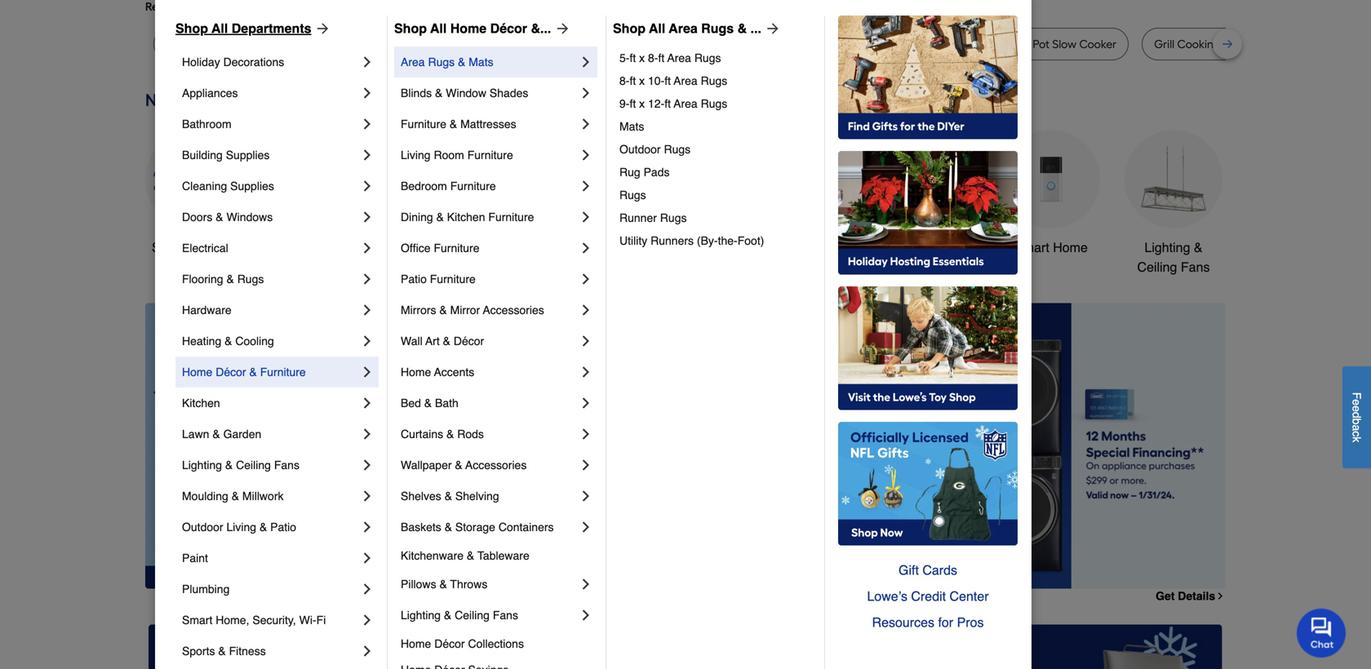Task type: vqa. For each thing, say whether or not it's contained in the screenshot.
4th Ends from right
no



Task type: locate. For each thing, give the bounding box(es) containing it.
1 vertical spatial lighting & ceiling fans
[[182, 459, 300, 472]]

furniture down blinds
[[401, 118, 447, 131]]

home for home décor collections
[[401, 638, 431, 651]]

0 vertical spatial bathroom
[[182, 118, 232, 131]]

rugs up blinds & window shades
[[428, 56, 455, 69]]

decorations for holiday
[[223, 56, 284, 69]]

0 horizontal spatial cooker
[[413, 37, 451, 51]]

0 vertical spatial mats
[[469, 56, 494, 69]]

1 horizontal spatial mats
[[620, 120, 644, 133]]

ceiling inside 'lighting & ceiling fans'
[[1138, 260, 1177, 275]]

0 vertical spatial decorations
[[223, 56, 284, 69]]

all for deals
[[186, 240, 200, 255]]

decorations for christmas
[[527, 260, 596, 275]]

1 horizontal spatial lighting & ceiling fans link
[[401, 600, 578, 631]]

living down moulding & millwork
[[226, 521, 256, 534]]

0 horizontal spatial kitchen
[[182, 397, 220, 410]]

arrow right image inside shop all area rugs & ... link
[[762, 20, 781, 37]]

kitchen down bedroom furniture
[[447, 211, 485, 224]]

2 vertical spatial fans
[[493, 609, 518, 622]]

1 vertical spatial bathroom
[[901, 240, 957, 255]]

holiday decorations
[[182, 56, 284, 69]]

rugs inside the '5-ft x 8-ft area rugs' link
[[695, 51, 721, 64]]

3 shop from the left
[[613, 21, 646, 36]]

1 vertical spatial x
[[639, 74, 645, 87]]

1 vertical spatial kitchen
[[637, 240, 681, 255]]

dining
[[401, 211, 433, 224]]

accessories up wall art & décor link
[[483, 304, 544, 317]]

chevron right image for building supplies
[[359, 147, 375, 163]]

moulding & millwork
[[182, 490, 284, 503]]

officially licensed n f l gifts. shop now. image
[[838, 422, 1018, 546]]

0 vertical spatial arrow right image
[[311, 20, 331, 37]]

tableware
[[478, 549, 530, 562]]

shop up the "triple slow cooker"
[[394, 21, 427, 36]]

smart home link
[[1002, 130, 1100, 258]]

1 horizontal spatial cooker
[[1079, 37, 1117, 51]]

0 horizontal spatial lighting
[[182, 459, 222, 472]]

outdoor inside outdoor living & patio link
[[182, 521, 223, 534]]

home accents link
[[401, 357, 578, 388]]

outdoor inside outdoor tools & equipment
[[760, 240, 807, 255]]

shop all departments
[[175, 21, 311, 36]]

cooker up area rugs & mats
[[413, 37, 451, 51]]

1 crock from the left
[[753, 37, 784, 51]]

crock
[[753, 37, 784, 51], [1000, 37, 1030, 51]]

arrow right image up microwave countertop
[[551, 20, 571, 37]]

1 horizontal spatial outdoor
[[620, 143, 661, 156]]

2 slow from the left
[[1052, 37, 1077, 51]]

resources for pros link
[[838, 610, 1018, 636]]

0 horizontal spatial arrow right image
[[551, 20, 571, 37]]

rug pads link
[[620, 161, 813, 184]]

1 vertical spatial smart
[[182, 614, 213, 627]]

1 horizontal spatial decorations
[[527, 260, 596, 275]]

decorations down the shop all departments link at the top of page
[[223, 56, 284, 69]]

chevron right image
[[359, 54, 375, 70], [578, 54, 594, 70], [359, 116, 375, 132], [359, 147, 375, 163], [578, 147, 594, 163], [359, 240, 375, 256], [578, 240, 594, 256], [359, 271, 375, 287], [578, 271, 594, 287], [578, 302, 594, 318], [359, 395, 375, 411], [578, 426, 594, 442], [359, 488, 375, 504], [578, 488, 594, 504], [359, 519, 375, 535], [578, 519, 594, 535], [359, 581, 375, 598], [578, 607, 594, 624], [359, 612, 375, 629], [359, 643, 375, 660]]

collections
[[468, 638, 524, 651]]

flooring
[[182, 273, 223, 286]]

tools up 'patio furniture'
[[424, 240, 454, 255]]

chevron right image for smart home, security, wi-fi
[[359, 612, 375, 629]]

lighting & ceiling fans for chevron right image corresponding to lighting & ceiling fans
[[182, 459, 300, 472]]

building
[[182, 149, 223, 162]]

chevron right image for curtains & rods
[[578, 426, 594, 442]]

outdoor tools & equipment
[[760, 240, 853, 275]]

outdoor up equipment
[[760, 240, 807, 255]]

foot)
[[738, 234, 764, 247]]

e up d
[[1351, 399, 1364, 406]]

doors
[[182, 211, 213, 224]]

0 horizontal spatial smart
[[182, 614, 213, 627]]

home décor & furniture link
[[182, 357, 359, 388]]

2 x from the top
[[639, 74, 645, 87]]

rugs down electrical link
[[237, 273, 264, 286]]

chevron right image for home décor & furniture
[[359, 364, 375, 380]]

décor left collections
[[434, 638, 465, 651]]

tools up equipment
[[810, 240, 841, 255]]

rugs up pads
[[664, 143, 691, 156]]

baskets & storage containers link
[[401, 512, 578, 543]]

décor down the heating & cooling
[[216, 366, 246, 379]]

lighting & ceiling fans for lighting & ceiling fans's chevron right icon
[[401, 609, 518, 622]]

chevron right image for area rugs & mats
[[578, 54, 594, 70]]

home décor & furniture
[[182, 366, 306, 379]]

2 e from the top
[[1351, 406, 1364, 412]]

kitchen faucets
[[637, 240, 731, 255]]

shelves
[[401, 490, 441, 503]]

smart
[[1015, 240, 1050, 255], [182, 614, 213, 627]]

appliances
[[182, 87, 238, 100]]

shop up holiday on the left top
[[175, 21, 208, 36]]

chevron right image for dining & kitchen furniture
[[578, 209, 594, 225]]

patio down moulding & millwork link on the left of page
[[270, 521, 296, 534]]

furniture & mattresses
[[401, 118, 516, 131]]

1 horizontal spatial shop
[[394, 21, 427, 36]]

storage
[[455, 521, 495, 534]]

cooker left grill
[[1079, 37, 1117, 51]]

2 horizontal spatial lighting
[[1145, 240, 1191, 255]]

curtains & rods
[[401, 428, 484, 441]]

area for 5-ft x 8-ft area rugs
[[667, 51, 691, 64]]

all for departments
[[212, 21, 228, 36]]

x for 12-
[[639, 97, 645, 110]]

1 horizontal spatial ceiling
[[455, 609, 490, 622]]

outdoor up the rug pads
[[620, 143, 661, 156]]

all for area
[[649, 21, 666, 36]]

paint
[[182, 552, 208, 565]]

2 vertical spatial lighting & ceiling fans link
[[401, 600, 578, 631]]

1 vertical spatial fans
[[274, 459, 300, 472]]

rugs up the '5-ft x 8-ft area rugs' link
[[701, 21, 734, 36]]

0 vertical spatial accessories
[[483, 304, 544, 317]]

grill cooking grate & warming rack
[[1154, 37, 1344, 51]]

wallpaper
[[401, 459, 452, 472]]

chevron right image for blinds & window shades
[[578, 85, 594, 101]]

1 horizontal spatial cooking
[[1177, 37, 1221, 51]]

2 crock from the left
[[1000, 37, 1030, 51]]

get details
[[1156, 590, 1216, 603]]

ft
[[630, 51, 636, 64], [658, 51, 665, 64], [630, 74, 636, 87], [665, 74, 671, 87], [630, 97, 636, 110], [665, 97, 671, 110]]

1 horizontal spatial smart
[[1015, 240, 1050, 255]]

1 e from the top
[[1351, 399, 1364, 406]]

12-
[[648, 97, 665, 110]]

area down recommended searches for you heading
[[669, 21, 698, 36]]

rugs inside area rugs & mats link
[[428, 56, 455, 69]]

0 horizontal spatial lighting & ceiling fans link
[[182, 450, 359, 481]]

rugs
[[701, 21, 734, 36], [695, 51, 721, 64], [428, 56, 455, 69], [701, 74, 728, 87], [701, 97, 728, 110], [664, 143, 691, 156], [620, 189, 646, 202], [660, 211, 687, 224], [237, 273, 264, 286]]

1 vertical spatial ceiling
[[236, 459, 271, 472]]

9-ft x 12-ft area rugs
[[620, 97, 728, 110]]

doors & windows
[[182, 211, 273, 224]]

arrow right image up crock pot cooking pot
[[762, 20, 781, 37]]

8- up 10-
[[648, 51, 658, 64]]

wall art & décor link
[[401, 326, 578, 357]]

smart for smart home, security, wi-fi
[[182, 614, 213, 627]]

1 horizontal spatial living
[[401, 149, 431, 162]]

get
[[1156, 590, 1175, 603]]

furniture
[[401, 118, 447, 131], [467, 149, 513, 162], [450, 180, 496, 193], [488, 211, 534, 224], [434, 242, 480, 255], [430, 273, 476, 286], [260, 366, 306, 379]]

rugs down 8-ft x 10-ft area rugs link
[[701, 97, 728, 110]]

2 horizontal spatial shop
[[613, 21, 646, 36]]

1 x from the top
[[639, 51, 645, 64]]

0 horizontal spatial tools
[[424, 240, 454, 255]]

0 vertical spatial lighting
[[1145, 240, 1191, 255]]

chevron right image for home accents
[[578, 364, 594, 380]]

0 vertical spatial kitchen
[[447, 211, 485, 224]]

smart home, security, wi-fi
[[182, 614, 326, 627]]

triple
[[355, 37, 384, 51]]

patio
[[401, 273, 427, 286], [270, 521, 296, 534]]

utility
[[620, 234, 647, 247]]

security,
[[253, 614, 296, 627]]

arrow right image
[[311, 20, 331, 37], [1196, 446, 1212, 462]]

pot for crock pot slow cooker
[[1033, 37, 1050, 51]]

0 vertical spatial lighting & ceiling fans
[[1138, 240, 1210, 275]]

wallpaper & accessories
[[401, 459, 527, 472]]

rugs inside shop all area rugs & ... link
[[701, 21, 734, 36]]

2 horizontal spatial lighting & ceiling fans
[[1138, 240, 1210, 275]]

x left 10-
[[639, 74, 645, 87]]

0 vertical spatial x
[[639, 51, 645, 64]]

2 cooker from the left
[[1079, 37, 1117, 51]]

0 vertical spatial supplies
[[226, 149, 270, 162]]

chevron right image for bathroom
[[359, 116, 375, 132]]

up to 30 percent off select major appliances. plus, save up to an extra $750 on major appliances. image
[[435, 303, 1226, 589]]

arrow right image inside the shop all departments link
[[311, 20, 331, 37]]

shop up 5-
[[613, 21, 646, 36]]

2 vertical spatial lighting & ceiling fans
[[401, 609, 518, 622]]

0 vertical spatial lighting & ceiling fans link
[[1125, 130, 1223, 277]]

10-
[[648, 74, 665, 87]]

rugs up 8-ft x 10-ft area rugs link
[[695, 51, 721, 64]]

0 horizontal spatial crock
[[753, 37, 784, 51]]

all up holiday decorations
[[212, 21, 228, 36]]

home for home accents
[[401, 366, 431, 379]]

area up 9-ft x 12-ft area rugs
[[674, 74, 698, 87]]

chevron right image for moulding & millwork
[[359, 488, 375, 504]]

3 pot from the left
[[945, 37, 962, 51]]

all for home
[[430, 21, 447, 36]]

home,
[[216, 614, 249, 627]]

mirrors & mirror accessories link
[[401, 295, 578, 326]]

supplies
[[226, 149, 270, 162], [230, 180, 274, 193]]

0 horizontal spatial bathroom link
[[182, 109, 359, 140]]

rugs inside 8-ft x 10-ft area rugs link
[[701, 74, 728, 87]]

0 vertical spatial fans
[[1181, 260, 1210, 275]]

0 horizontal spatial slow
[[386, 37, 411, 51]]

decorations
[[223, 56, 284, 69], [527, 260, 596, 275]]

0 horizontal spatial arrow right image
[[311, 20, 331, 37]]

2 vertical spatial kitchen
[[182, 397, 220, 410]]

2 horizontal spatial fans
[[1181, 260, 1210, 275]]

chevron right image for hardware
[[359, 302, 375, 318]]

heating
[[182, 335, 221, 348]]

2 horizontal spatial kitchen
[[637, 240, 681, 255]]

1 horizontal spatial crock
[[1000, 37, 1030, 51]]

christmas decorations
[[527, 240, 596, 275]]

accessories down curtains & rods link
[[465, 459, 527, 472]]

1 vertical spatial arrow right image
[[1196, 446, 1212, 462]]

0 horizontal spatial outdoor
[[182, 521, 223, 534]]

rugs inside rugs link
[[620, 189, 646, 202]]

shop for shop all area rugs & ...
[[613, 21, 646, 36]]

2 vertical spatial lighting
[[401, 609, 441, 622]]

0 horizontal spatial 8-
[[620, 74, 630, 87]]

ceiling for lighting & ceiling fans link related to lighting & ceiling fans's chevron right icon
[[455, 609, 490, 622]]

1 horizontal spatial lighting & ceiling fans
[[401, 609, 518, 622]]

0 horizontal spatial cooking
[[806, 37, 850, 51]]

lighting inside 'lighting & ceiling fans'
[[1145, 240, 1191, 255]]

3 x from the top
[[639, 97, 645, 110]]

x right 5-
[[639, 51, 645, 64]]

1 horizontal spatial tools
[[810, 240, 841, 255]]

kitchen faucets link
[[635, 130, 733, 258]]

wallpaper & accessories link
[[401, 450, 578, 481]]

kitchen down 'runner rugs' at the top of page
[[637, 240, 681, 255]]

rugs up runners
[[660, 211, 687, 224]]

chevron right image inside get details link
[[1216, 591, 1226, 601]]

2 arrow right image from the left
[[762, 20, 781, 37]]

chat invite button image
[[1297, 608, 1347, 658]]

1 shop from the left
[[175, 21, 208, 36]]

decorations down the christmas
[[527, 260, 596, 275]]

1 vertical spatial patio
[[270, 521, 296, 534]]

2 horizontal spatial lighting & ceiling fans link
[[1125, 130, 1223, 277]]

gift cards
[[899, 563, 957, 578]]

arrow right image inside shop all home décor &... link
[[551, 20, 571, 37]]

kitchen up 'lawn' at bottom left
[[182, 397, 220, 410]]

outdoor down moulding
[[182, 521, 223, 534]]

1 horizontal spatial kitchen
[[447, 211, 485, 224]]

0 vertical spatial 8-
[[648, 51, 658, 64]]

0 vertical spatial outdoor
[[620, 143, 661, 156]]

4 pot from the left
[[1033, 37, 1050, 51]]

decorations inside "link"
[[527, 260, 596, 275]]

lighting
[[1145, 240, 1191, 255], [182, 459, 222, 472], [401, 609, 441, 622]]

outdoor inside 'outdoor rugs' link
[[620, 143, 661, 156]]

utility runners (by-the-foot)
[[620, 234, 764, 247]]

room
[[434, 149, 464, 162]]

sports & fitness link
[[182, 636, 359, 667]]

2 vertical spatial outdoor
[[182, 521, 223, 534]]

1 vertical spatial living
[[226, 521, 256, 534]]

chevron right image for furniture & mattresses
[[578, 116, 594, 132]]

resources
[[872, 615, 935, 630]]

x
[[639, 51, 645, 64], [639, 74, 645, 87], [639, 97, 645, 110]]

0 horizontal spatial lighting & ceiling fans
[[182, 459, 300, 472]]

smart home
[[1015, 240, 1088, 255]]

...
[[751, 21, 762, 36]]

1 vertical spatial supplies
[[230, 180, 274, 193]]

1 pot from the left
[[787, 37, 804, 51]]

0 horizontal spatial ceiling
[[236, 459, 271, 472]]

living up the bedroom
[[401, 149, 431, 162]]

area rugs & mats link
[[401, 47, 578, 78]]

ft left 12- on the left of the page
[[630, 97, 636, 110]]

arrow right image for shop all home décor &...
[[551, 20, 571, 37]]

1 horizontal spatial patio
[[401, 273, 427, 286]]

2 horizontal spatial ceiling
[[1138, 260, 1177, 275]]

1 horizontal spatial arrow right image
[[1196, 446, 1212, 462]]

1 horizontal spatial slow
[[1052, 37, 1077, 51]]

lowe's credit center link
[[838, 584, 1018, 610]]

mats up blinds & window shades link
[[469, 56, 494, 69]]

all up 5-ft x 8-ft area rugs
[[649, 21, 666, 36]]

supplies up 'windows'
[[230, 180, 274, 193]]

area for 8-ft x 10-ft area rugs
[[674, 74, 698, 87]]

0 vertical spatial ceiling
[[1138, 260, 1177, 275]]

0 horizontal spatial bathroom
[[182, 118, 232, 131]]

b
[[1351, 418, 1364, 425]]

pillows & throws link
[[401, 569, 578, 600]]

0 vertical spatial patio
[[401, 273, 427, 286]]

paint link
[[182, 543, 359, 574]]

arrow right image for shop all area rugs & ...
[[762, 20, 781, 37]]

building supplies
[[182, 149, 270, 162]]

1 vertical spatial lighting & ceiling fans link
[[182, 450, 359, 481]]

shop all area rugs & ... link
[[613, 19, 781, 38]]

1 arrow right image from the left
[[551, 20, 571, 37]]

tools inside outdoor tools & equipment
[[810, 240, 841, 255]]

outdoor for outdoor rugs
[[620, 143, 661, 156]]

chevron right image for paint
[[359, 550, 375, 566]]

furniture up dining & kitchen furniture
[[450, 180, 496, 193]]

outdoor for outdoor tools & equipment
[[760, 240, 807, 255]]

0 vertical spatial smart
[[1015, 240, 1050, 255]]

fans for chevron right image corresponding to lighting & ceiling fans
[[274, 459, 300, 472]]

bed & bath link
[[401, 388, 578, 419]]

e
[[1351, 399, 1364, 406], [1351, 406, 1364, 412]]

area down "8-ft x 10-ft area rugs"
[[674, 97, 698, 110]]

e up b
[[1351, 406, 1364, 412]]

1 vertical spatial accessories
[[465, 459, 527, 472]]

1 horizontal spatial arrow right image
[[762, 20, 781, 37]]

lighting & ceiling fans link for chevron right image corresponding to lighting & ceiling fans
[[182, 450, 359, 481]]

area up "8-ft x 10-ft area rugs"
[[667, 51, 691, 64]]

supplies for cleaning supplies
[[230, 180, 274, 193]]

shop for shop all home décor &...
[[394, 21, 427, 36]]

mats down 9-
[[620, 120, 644, 133]]

1 horizontal spatial bathroom
[[901, 240, 957, 255]]

area down the "triple slow cooker"
[[401, 56, 425, 69]]

c
[[1351, 431, 1364, 437]]

2 tools from the left
[[810, 240, 841, 255]]

1 vertical spatial outdoor
[[760, 240, 807, 255]]

outdoor living & patio
[[182, 521, 296, 534]]

1 vertical spatial decorations
[[527, 260, 596, 275]]

rugs down the '5-ft x 8-ft area rugs' link
[[701, 74, 728, 87]]

crock pot cooking pot
[[753, 37, 869, 51]]

lighting for chevron right image corresponding to lighting & ceiling fans
[[182, 459, 222, 472]]

1 vertical spatial mats
[[620, 120, 644, 133]]

microwave countertop
[[488, 37, 607, 51]]

chevron right image for wall art & décor
[[578, 333, 594, 349]]

chevron right image for electrical
[[359, 240, 375, 256]]

0 horizontal spatial decorations
[[223, 56, 284, 69]]

0 horizontal spatial shop
[[175, 21, 208, 36]]

windows
[[226, 211, 273, 224]]

all
[[212, 21, 228, 36], [430, 21, 447, 36], [649, 21, 666, 36], [186, 240, 200, 255]]

arrow right image
[[551, 20, 571, 37], [762, 20, 781, 37]]

x for 10-
[[639, 74, 645, 87]]

1 horizontal spatial lighting
[[401, 609, 441, 622]]

kitchen link
[[182, 388, 359, 419]]

8-ft x 10-ft area rugs
[[620, 74, 728, 87]]

1 vertical spatial lighting
[[182, 459, 222, 472]]

ft up 10-
[[658, 51, 665, 64]]

1 horizontal spatial fans
[[493, 609, 518, 622]]

2 shop from the left
[[394, 21, 427, 36]]

8- up 9-
[[620, 74, 630, 87]]

décor down mirrors & mirror accessories
[[454, 335, 484, 348]]

home décor collections
[[401, 638, 524, 651]]

&
[[738, 21, 747, 36], [1256, 37, 1264, 51], [458, 56, 466, 69], [435, 87, 443, 100], [450, 118, 457, 131], [216, 211, 223, 224], [436, 211, 444, 224], [844, 240, 853, 255], [1194, 240, 1203, 255], [226, 273, 234, 286], [440, 304, 447, 317], [225, 335, 232, 348], [443, 335, 451, 348], [249, 366, 257, 379], [424, 397, 432, 410], [213, 428, 220, 441], [447, 428, 454, 441], [225, 459, 233, 472], [455, 459, 463, 472], [232, 490, 239, 503], [445, 490, 452, 503], [260, 521, 267, 534], [445, 521, 452, 534], [467, 549, 474, 562], [440, 578, 447, 591], [444, 609, 452, 622], [218, 645, 226, 658]]

2 vertical spatial x
[[639, 97, 645, 110]]

0 horizontal spatial fans
[[274, 459, 300, 472]]

1 horizontal spatial bathroom link
[[880, 130, 978, 258]]

2 horizontal spatial outdoor
[[760, 240, 807, 255]]

outdoor for outdoor living & patio
[[182, 521, 223, 534]]

chevron right image for living room furniture
[[578, 147, 594, 163]]

crock right instant pot
[[1000, 37, 1030, 51]]

mattresses
[[460, 118, 516, 131]]

2 vertical spatial ceiling
[[455, 609, 490, 622]]

supplies up cleaning supplies
[[226, 149, 270, 162]]

crock down "..."
[[753, 37, 784, 51]]

rugs inside runner rugs link
[[660, 211, 687, 224]]

chevron right image for appliances
[[359, 85, 375, 101]]

all right shop
[[186, 240, 200, 255]]

rugs down rug
[[620, 189, 646, 202]]

patio down "office"
[[401, 273, 427, 286]]

accessories inside the mirrors & mirror accessories link
[[483, 304, 544, 317]]

chevron right image for bed & bath
[[578, 395, 594, 411]]

all up area rugs & mats
[[430, 21, 447, 36]]

chevron right image
[[359, 85, 375, 101], [578, 85, 594, 101], [578, 116, 594, 132], [359, 178, 375, 194], [578, 178, 594, 194], [359, 209, 375, 225], [578, 209, 594, 225], [359, 302, 375, 318], [359, 333, 375, 349], [578, 333, 594, 349], [359, 364, 375, 380], [578, 364, 594, 380], [578, 395, 594, 411], [359, 426, 375, 442], [359, 457, 375, 473], [578, 457, 594, 473], [359, 550, 375, 566], [578, 576, 594, 593], [1216, 591, 1226, 601]]

x left 12- on the left of the page
[[639, 97, 645, 110]]



Task type: describe. For each thing, give the bounding box(es) containing it.
get up to 2 free select tools or batteries when you buy 1 with select purchases. image
[[149, 625, 489, 669]]

curtains & rods link
[[401, 419, 578, 450]]

accessories inside wallpaper & accessories "link"
[[465, 459, 527, 472]]

fans for lighting & ceiling fans's chevron right icon
[[493, 609, 518, 622]]

ceiling for lighting & ceiling fans link corresponding to chevron right image corresponding to lighting & ceiling fans
[[236, 459, 271, 472]]

chevron right image for lighting & ceiling fans
[[359, 457, 375, 473]]

1 vertical spatial 8-
[[620, 74, 630, 87]]

containers
[[499, 521, 554, 534]]

0 vertical spatial living
[[401, 149, 431, 162]]

countertop
[[547, 37, 607, 51]]

pot for crock pot cooking pot
[[787, 37, 804, 51]]

cleaning
[[182, 180, 227, 193]]

0 horizontal spatial mats
[[469, 56, 494, 69]]

furniture up office furniture link
[[488, 211, 534, 224]]

warming
[[1267, 37, 1316, 51]]

ft down 5-ft x 8-ft area rugs
[[665, 74, 671, 87]]

flooring & rugs
[[182, 273, 264, 286]]

9-
[[620, 97, 630, 110]]

chevron right image for patio furniture
[[578, 271, 594, 287]]

microwave
[[488, 37, 545, 51]]

kitchen for kitchen
[[182, 397, 220, 410]]

accents
[[434, 366, 474, 379]]

2 pot from the left
[[853, 37, 869, 51]]

chevron right image for plumbing
[[359, 581, 375, 598]]

smart home, security, wi-fi link
[[182, 605, 359, 636]]

1 horizontal spatial 8-
[[648, 51, 658, 64]]

runner rugs link
[[620, 207, 813, 229]]

cards
[[923, 563, 957, 578]]

pillows & throws
[[401, 578, 488, 591]]

chevron right image for flooring & rugs
[[359, 271, 375, 287]]

rack
[[1318, 37, 1344, 51]]

rugs inside 'outdoor rugs' link
[[664, 143, 691, 156]]

wall art & décor
[[401, 335, 484, 348]]

chevron right image for kitchen
[[359, 395, 375, 411]]

fans inside 'lighting & ceiling fans'
[[1181, 260, 1210, 275]]

chevron right image for lawn & garden
[[359, 426, 375, 442]]

chevron right image for cleaning supplies
[[359, 178, 375, 194]]

visit the lowe's toy shop. image
[[838, 287, 1018, 411]]

wi-
[[299, 614, 316, 627]]

up to 35 percent off select small appliances. image
[[515, 625, 856, 669]]

christmas
[[532, 240, 591, 255]]

living room furniture link
[[401, 140, 578, 171]]

décor up microwave
[[490, 21, 527, 36]]

instant pot
[[907, 37, 962, 51]]

shop for shop all departments
[[175, 21, 208, 36]]

rugs inside flooring & rugs link
[[237, 273, 264, 286]]

cleaning supplies
[[182, 180, 274, 193]]

home for home décor & furniture
[[182, 366, 213, 379]]

cooling
[[235, 335, 274, 348]]

moulding
[[182, 490, 228, 503]]

ft left 10-
[[630, 74, 636, 87]]

credit
[[911, 589, 946, 604]]

flooring & rugs link
[[182, 264, 359, 295]]

1 tools from the left
[[424, 240, 454, 255]]

bed
[[401, 397, 421, 410]]

chevron right image for wallpaper & accessories
[[578, 457, 594, 473]]

chevron right image for office furniture
[[578, 240, 594, 256]]

pillows
[[401, 578, 436, 591]]

mirror
[[450, 304, 480, 317]]

lighting for lighting & ceiling fans's chevron right icon
[[401, 609, 441, 622]]

&...
[[531, 21, 551, 36]]

chevron right image for baskets & storage containers
[[578, 519, 594, 535]]

home décor collections link
[[401, 631, 594, 657]]

scroll to item #4 image
[[868, 559, 907, 566]]

faucets
[[684, 240, 731, 255]]

shop these last-minute gifts. $99 or less. quantities are limited and won't last. image
[[145, 303, 409, 589]]

doors & windows link
[[182, 202, 359, 233]]

rods
[[457, 428, 484, 441]]

& inside "link"
[[455, 459, 463, 472]]

millwork
[[242, 490, 284, 503]]

0 horizontal spatial patio
[[270, 521, 296, 534]]

2 cooking from the left
[[1177, 37, 1221, 51]]

chevron right image for holiday decorations
[[359, 54, 375, 70]]

find gifts for the diyer. image
[[838, 16, 1018, 140]]

lawn & garden
[[182, 428, 261, 441]]

recommended searches for you heading
[[145, 0, 1226, 15]]

ft down "8-ft x 10-ft area rugs"
[[665, 97, 671, 110]]

new deals every day during 25 days of deals image
[[145, 87, 1226, 114]]

crock for crock pot cooking pot
[[753, 37, 784, 51]]

outdoor living & patio link
[[182, 512, 359, 543]]

holiday decorations link
[[182, 47, 359, 78]]

moulding & millwork link
[[182, 481, 359, 512]]

chevron right image for mirrors & mirror accessories
[[578, 302, 594, 318]]

baskets
[[401, 521, 441, 534]]

triple slow cooker
[[355, 37, 451, 51]]

instant
[[907, 37, 943, 51]]

1 cooker from the left
[[413, 37, 451, 51]]

holiday hosting essentials. image
[[838, 151, 1018, 275]]

kitchenware
[[401, 549, 464, 562]]

outdoor rugs
[[620, 143, 691, 156]]

pros
[[957, 615, 984, 630]]

bedroom
[[401, 180, 447, 193]]

a
[[1351, 425, 1364, 431]]

appliances link
[[182, 78, 359, 109]]

chevron right image for bedroom furniture
[[578, 178, 594, 194]]

garden
[[223, 428, 261, 441]]

pot for instant pot
[[945, 37, 962, 51]]

ft up 9-
[[630, 51, 636, 64]]

rugs inside '9-ft x 12-ft area rugs' link
[[701, 97, 728, 110]]

holiday
[[182, 56, 220, 69]]

outdoor tools & equipment link
[[758, 130, 855, 277]]

the-
[[718, 234, 738, 247]]

1 cooking from the left
[[806, 37, 850, 51]]

chevron right image for sports & fitness
[[359, 643, 375, 660]]

lighting & ceiling fans link for lighting & ceiling fans's chevron right icon
[[401, 600, 578, 631]]

shelves & shelving link
[[401, 481, 578, 512]]

9-ft x 12-ft area rugs link
[[620, 92, 813, 115]]

pads
[[644, 166, 670, 179]]

shop
[[152, 240, 182, 255]]

scroll to item #2 image
[[790, 559, 829, 566]]

area for 9-ft x 12-ft area rugs
[[674, 97, 698, 110]]

shades
[[490, 87, 528, 100]]

(by-
[[697, 234, 718, 247]]

chevron right image for pillows & throws
[[578, 576, 594, 593]]

lowe's
[[867, 589, 908, 604]]

x for 8-
[[639, 51, 645, 64]]

outdoor rugs link
[[620, 138, 813, 161]]

gift cards link
[[838, 558, 1018, 584]]

art
[[425, 335, 440, 348]]

rugs link
[[620, 184, 813, 207]]

dining & kitchen furniture link
[[401, 202, 578, 233]]

dining & kitchen furniture
[[401, 211, 534, 224]]

furniture down dining & kitchen furniture
[[434, 242, 480, 255]]

& inside outdoor tools & equipment
[[844, 240, 853, 255]]

kitchenware & tableware
[[401, 549, 530, 562]]

area rugs & mats
[[401, 56, 494, 69]]

home accents
[[401, 366, 474, 379]]

chevron right image for outdoor living & patio
[[359, 519, 375, 535]]

f e e d b a c k
[[1351, 392, 1364, 443]]

chevron right image for lighting & ceiling fans
[[578, 607, 594, 624]]

plumbing
[[182, 583, 230, 596]]

0 horizontal spatial living
[[226, 521, 256, 534]]

arrow left image
[[449, 446, 465, 462]]

furniture up mirror
[[430, 273, 476, 286]]

furniture down heating & cooling link
[[260, 366, 306, 379]]

shop all deals
[[152, 240, 237, 255]]

kitchen for kitchen faucets
[[637, 240, 681, 255]]

up to 30 percent off select grills and accessories. image
[[882, 625, 1223, 669]]

plumbing link
[[182, 574, 359, 605]]

scroll to item #5 image
[[907, 559, 946, 566]]

sports
[[182, 645, 215, 658]]

shelves & shelving
[[401, 490, 499, 503]]

chevron right image for shelves & shelving
[[578, 488, 594, 504]]

electrical link
[[182, 233, 359, 264]]

furniture down furniture & mattresses link
[[467, 149, 513, 162]]

chevron right image for heating & cooling
[[359, 333, 375, 349]]

supplies for building supplies
[[226, 149, 270, 162]]

1 slow from the left
[[386, 37, 411, 51]]

shop all departments link
[[175, 19, 331, 38]]

smart for smart home
[[1015, 240, 1050, 255]]

grate
[[1224, 37, 1254, 51]]

shop all area rugs & ...
[[613, 21, 762, 36]]

crock pot slow cooker
[[1000, 37, 1117, 51]]

crock for crock pot slow cooker
[[1000, 37, 1030, 51]]

chevron right image for doors & windows
[[359, 209, 375, 225]]

hardware
[[182, 304, 232, 317]]

heating & cooling link
[[182, 326, 359, 357]]



